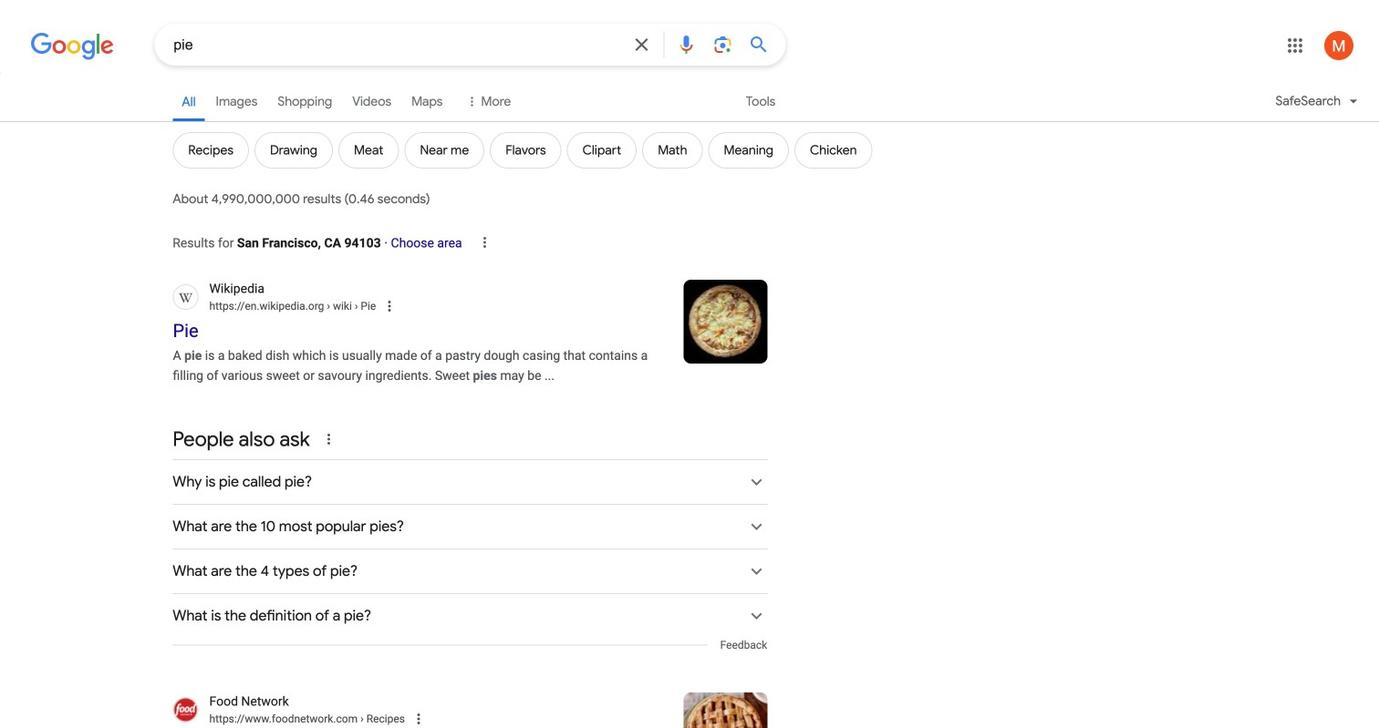 Task type: locate. For each thing, give the bounding box(es) containing it.
None search field
[[0, 23, 786, 66]]

navigation
[[0, 80, 1379, 180]]

search by image image
[[712, 34, 734, 56]]

None text field
[[324, 300, 376, 313]]

pie from en.wikipedia.org image
[[683, 280, 767, 364]]

None text field
[[209, 298, 376, 315], [209, 711, 405, 728], [357, 713, 405, 726], [209, 298, 376, 315], [209, 711, 405, 728], [357, 713, 405, 726]]



Task type: describe. For each thing, give the bounding box(es) containing it.
Search text field
[[174, 35, 620, 57]]

search by voice image
[[675, 34, 697, 56]]

google image
[[30, 33, 114, 60]]



Task type: vqa. For each thing, say whether or not it's contained in the screenshot.
pie from en.wikipedia.org image
yes



